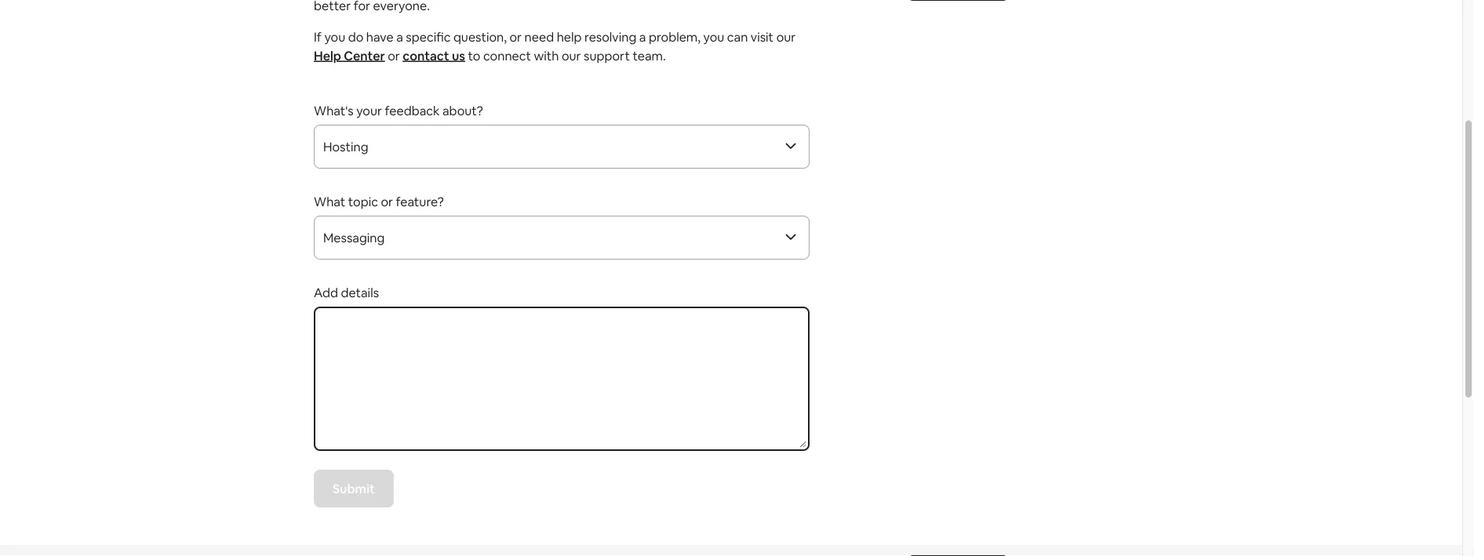 Task type: describe. For each thing, give the bounding box(es) containing it.
help
[[557, 29, 582, 45]]

your
[[356, 102, 382, 118]]

2 vertical spatial or
[[381, 193, 393, 210]]

center
[[344, 47, 385, 64]]

support
[[584, 47, 630, 64]]

submit button
[[314, 470, 394, 508]]

problem,
[[649, 29, 701, 45]]

topic
[[348, 193, 378, 210]]

1 you from the left
[[324, 29, 345, 45]]

Add details text field
[[317, 310, 807, 448]]

0 vertical spatial or
[[510, 29, 522, 45]]

resolving
[[585, 29, 637, 45]]

do
[[348, 29, 363, 45]]

contact us link
[[403, 47, 465, 64]]

help
[[314, 47, 341, 64]]

with
[[534, 47, 559, 64]]



Task type: vqa. For each thing, say whether or not it's contained in the screenshot.
We
no



Task type: locate. For each thing, give the bounding box(es) containing it.
1 a from the left
[[396, 29, 403, 45]]

1 horizontal spatial you
[[703, 29, 724, 45]]

0 horizontal spatial our
[[562, 47, 581, 64]]

you right if
[[324, 29, 345, 45]]

1 vertical spatial our
[[562, 47, 581, 64]]

or up connect in the top of the page
[[510, 29, 522, 45]]

add details
[[314, 284, 379, 301]]

0 vertical spatial our
[[777, 29, 796, 45]]

a right have
[[396, 29, 403, 45]]

question,
[[453, 29, 507, 45]]

what topic or feature?
[[314, 193, 444, 210]]

0 horizontal spatial a
[[396, 29, 403, 45]]

need
[[525, 29, 554, 45]]

what's
[[314, 102, 354, 118]]

about?
[[443, 102, 483, 118]]

if you do have a specific question, or need help resolving a problem, you can visit our help center or contact us to connect with our support team.
[[314, 29, 796, 64]]

or
[[510, 29, 522, 45], [388, 47, 400, 64], [381, 193, 393, 210]]

to
[[468, 47, 481, 64]]

specific
[[406, 29, 451, 45]]

or right topic
[[381, 193, 393, 210]]

or down have
[[388, 47, 400, 64]]

feature?
[[396, 193, 444, 210]]

you
[[324, 29, 345, 45], [703, 29, 724, 45]]

details
[[341, 284, 379, 301]]

a
[[396, 29, 403, 45], [639, 29, 646, 45]]

can
[[727, 29, 748, 45]]

connect
[[483, 47, 531, 64]]

what's your feedback about?
[[314, 102, 483, 118]]

have
[[366, 29, 394, 45]]

2 you from the left
[[703, 29, 724, 45]]

us
[[452, 47, 465, 64]]

contact
[[403, 47, 449, 64]]

2 a from the left
[[639, 29, 646, 45]]

1 horizontal spatial a
[[639, 29, 646, 45]]

visit
[[751, 29, 774, 45]]

1 horizontal spatial our
[[777, 29, 796, 45]]

our
[[777, 29, 796, 45], [562, 47, 581, 64]]

0 horizontal spatial you
[[324, 29, 345, 45]]

what
[[314, 193, 345, 210]]

our right "visit"
[[777, 29, 796, 45]]

if
[[314, 29, 322, 45]]

our down help
[[562, 47, 581, 64]]

submit
[[333, 481, 375, 497]]

feedback
[[385, 102, 440, 118]]

you left can
[[703, 29, 724, 45]]

team.
[[633, 47, 666, 64]]

add
[[314, 284, 338, 301]]

a up the team.
[[639, 29, 646, 45]]

help center link
[[314, 47, 385, 64]]

1 vertical spatial or
[[388, 47, 400, 64]]



